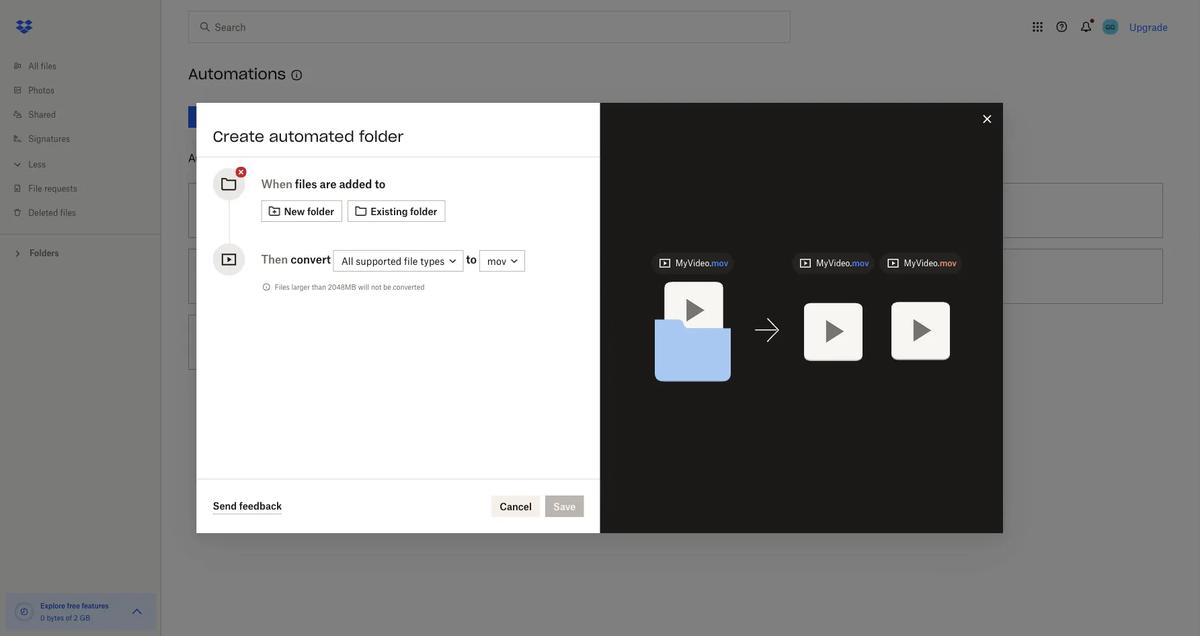 Task type: locate. For each thing, give the bounding box(es) containing it.
renames
[[637, 205, 675, 216]]

all for all supported file types
[[341, 255, 353, 267]]

files left by
[[359, 205, 378, 216]]

requests
[[44, 183, 77, 193]]

folder
[[359, 127, 404, 146], [307, 205, 334, 217], [410, 205, 437, 217]]

of
[[66, 614, 72, 622]]

shared
[[28, 109, 56, 119]]

a down rule
[[608, 271, 613, 282]]

folder up added
[[359, 127, 404, 146]]

0 horizontal spatial myvideo. mov
[[676, 258, 728, 268]]

3 myvideo. mov from the left
[[904, 258, 957, 268]]

file requests
[[28, 183, 77, 193]]

files inside "create automated folder" dialog
[[295, 178, 317, 191]]

convert inside button
[[366, 271, 400, 282]]

1 vertical spatial file
[[615, 271, 629, 282]]

files right renames at the top of the page
[[678, 205, 697, 216]]

mov
[[487, 255, 506, 267], [711, 258, 728, 268], [852, 258, 869, 268], [940, 258, 957, 268]]

0 horizontal spatial an
[[213, 151, 228, 165]]

0 vertical spatial an
[[213, 151, 228, 165]]

file inside "button"
[[615, 271, 629, 282]]

0 vertical spatial file
[[404, 255, 418, 267]]

convert for choose a file format to convert videos to
[[675, 271, 709, 282]]

mov inside mov popup button
[[487, 255, 506, 267]]

existing
[[371, 205, 408, 217]]

choose inside "button"
[[571, 271, 605, 282]]

folder right new
[[307, 205, 334, 217]]

1 vertical spatial an
[[279, 271, 290, 282]]

all up 'photos'
[[28, 61, 39, 71]]

a inside the choose a file format to convert videos to "button"
[[608, 271, 613, 282]]

0 horizontal spatial convert
[[291, 253, 331, 266]]

file inside dropdown button
[[404, 255, 418, 267]]

a for category
[[279, 205, 284, 216]]

files right unzip
[[929, 271, 947, 282]]

gb
[[80, 614, 90, 622]]

a inside 'set a rule that renames files' button
[[589, 205, 594, 216]]

1 horizontal spatial file
[[615, 271, 629, 282]]

convert left videos
[[675, 271, 709, 282]]

larger
[[291, 283, 310, 291]]

2 horizontal spatial myvideo. mov
[[904, 258, 957, 268]]

format for image
[[323, 271, 352, 282]]

1 horizontal spatial all
[[341, 255, 353, 267]]

convert inside "button"
[[675, 271, 709, 282]]

to left sort
[[328, 205, 337, 216]]

signatures
[[28, 133, 70, 144]]

files right deleted at the top left
[[60, 207, 76, 218]]

a inside choose a category to sort files by button
[[279, 205, 284, 216]]

format down renames at the top of the page
[[632, 271, 661, 282]]

convert up be
[[366, 271, 400, 282]]

all
[[28, 61, 39, 71], [341, 255, 353, 267]]

0 horizontal spatial myvideo.
[[676, 258, 711, 268]]

1 myvideo. from the left
[[676, 258, 711, 268]]

2 horizontal spatial myvideo.
[[904, 258, 940, 268]]

format for file
[[632, 271, 661, 282]]

to
[[375, 178, 386, 191], [328, 205, 337, 216], [466, 253, 477, 266], [355, 271, 364, 282], [423, 271, 432, 282], [664, 271, 673, 282], [742, 271, 751, 282]]

choose down 'then'
[[243, 271, 276, 282]]

when
[[261, 178, 293, 191]]

new folder
[[284, 205, 334, 217]]

1 horizontal spatial a
[[589, 205, 594, 216]]

bytes
[[47, 614, 64, 622]]

0 horizontal spatial all
[[28, 61, 39, 71]]

format inside button
[[323, 271, 352, 282]]

add
[[188, 151, 210, 165]]

0 vertical spatial all
[[28, 61, 39, 71]]

choose down when
[[243, 205, 276, 216]]

all for all files
[[28, 61, 39, 71]]

1 horizontal spatial convert
[[366, 271, 400, 282]]

2 horizontal spatial folder
[[410, 205, 437, 217]]

files
[[275, 283, 290, 291]]

choose a category to sort files by button
[[183, 178, 512, 243]]

an right the add
[[213, 151, 228, 165]]

choose down set
[[571, 271, 605, 282]]

converted
[[393, 283, 425, 291]]

file left types
[[404, 255, 418, 267]]

to right added
[[375, 178, 386, 191]]

signatures link
[[11, 126, 161, 151]]

choose an image format to convert files to
[[243, 271, 432, 282]]

types
[[420, 255, 445, 267]]

all files link
[[11, 54, 161, 78]]

file down that
[[615, 271, 629, 282]]

format up 2048mb
[[323, 271, 352, 282]]

upgrade link
[[1130, 21, 1168, 33]]

myvideo.
[[676, 258, 711, 268], [816, 258, 852, 268], [904, 258, 940, 268]]

to left mov popup button
[[466, 253, 477, 266]]

1 horizontal spatial myvideo. mov
[[816, 258, 869, 268]]

photos link
[[11, 78, 161, 102]]

1 format from the left
[[323, 271, 352, 282]]

1 myvideo. mov from the left
[[676, 258, 728, 268]]

an
[[213, 151, 228, 165], [279, 271, 290, 282]]

2 horizontal spatial convert
[[675, 271, 709, 282]]

format
[[323, 271, 352, 282], [632, 271, 661, 282]]

be
[[383, 283, 391, 291]]

mov button
[[479, 250, 525, 272]]

1 horizontal spatial myvideo.
[[816, 258, 852, 268]]

1 horizontal spatial an
[[279, 271, 290, 282]]

files left are at the left
[[295, 178, 317, 191]]

new
[[284, 205, 305, 217]]

file requests link
[[11, 176, 161, 200]]

all inside dropdown button
[[341, 255, 353, 267]]

send feedback
[[213, 500, 282, 512]]

0 horizontal spatial file
[[404, 255, 418, 267]]

supported
[[356, 255, 402, 267]]

a right set
[[589, 205, 594, 216]]

1 vertical spatial all
[[341, 255, 353, 267]]

format inside "button"
[[632, 271, 661, 282]]

file for a
[[615, 271, 629, 282]]

add an automation main content
[[183, 97, 1200, 636]]

myvideo. mov
[[676, 258, 728, 268], [816, 258, 869, 268], [904, 258, 957, 268]]

choose
[[243, 205, 276, 216], [243, 271, 276, 282], [571, 271, 605, 282]]

1 horizontal spatial folder
[[359, 127, 404, 146]]

2 format from the left
[[632, 271, 661, 282]]

0 horizontal spatial a
[[279, 205, 284, 216]]

a
[[279, 205, 284, 216], [589, 205, 594, 216], [608, 271, 613, 282]]

an up files at the left top
[[279, 271, 290, 282]]

choose a file format to convert videos to button
[[512, 243, 840, 309]]

0 horizontal spatial folder
[[307, 205, 334, 217]]

existing folder
[[371, 205, 437, 217]]

less image
[[11, 158, 24, 171]]

a left 'category'
[[279, 205, 284, 216]]

send feedback button
[[213, 498, 282, 514]]

to inside choose a category to sort files by button
[[328, 205, 337, 216]]

folder right "existing"
[[410, 205, 437, 217]]

explore
[[40, 602, 65, 610]]

that
[[617, 205, 635, 216]]

all supported file types button
[[333, 250, 464, 272]]

to left videos
[[664, 271, 673, 282]]

an for choose
[[279, 271, 290, 282]]

quota usage element
[[13, 601, 35, 623]]

3 myvideo. from the left
[[904, 258, 940, 268]]

2 horizontal spatial a
[[608, 271, 613, 282]]

choose an image format to convert files to button
[[183, 243, 512, 309]]

2
[[74, 614, 78, 622]]

0 horizontal spatial format
[[323, 271, 352, 282]]

choose a file format to convert videos to
[[571, 271, 751, 282]]

1 horizontal spatial format
[[632, 271, 661, 282]]

convert
[[291, 253, 331, 266], [366, 271, 400, 282], [675, 271, 709, 282]]

folder for new folder
[[307, 205, 334, 217]]

automation
[[231, 151, 296, 165]]

convert up image
[[291, 253, 331, 266]]

add an automation
[[188, 151, 296, 165]]

a for file
[[608, 271, 613, 282]]

all up the choose an image format to convert files to
[[341, 255, 353, 267]]

an inside button
[[279, 271, 290, 282]]

file
[[404, 255, 418, 267], [615, 271, 629, 282]]

files larger than 2048mb will not be converted
[[275, 283, 425, 291]]

files are added to
[[295, 178, 386, 191]]

unzip files
[[900, 271, 947, 282]]

then
[[261, 253, 288, 266]]

videos
[[711, 271, 740, 282]]

list
[[0, 46, 161, 234]]

files
[[41, 61, 57, 71], [295, 178, 317, 191], [359, 205, 378, 216], [678, 205, 697, 216], [60, 207, 76, 218], [402, 271, 421, 282], [929, 271, 947, 282]]



Task type: describe. For each thing, give the bounding box(es) containing it.
choose for choose an image format to convert files to
[[243, 271, 276, 282]]

explore free features 0 bytes of 2 gb
[[40, 602, 109, 622]]

file for supported
[[404, 255, 418, 267]]

a for rule
[[589, 205, 594, 216]]

new folder button
[[261, 200, 342, 222]]

files up 'photos'
[[41, 61, 57, 71]]

2 myvideo. mov from the left
[[816, 258, 869, 268]]

features
[[82, 602, 109, 610]]

automated
[[269, 127, 354, 146]]

automations
[[188, 65, 286, 84]]

all supported file types
[[341, 255, 445, 267]]

to up will in the left of the page
[[355, 271, 364, 282]]

set a rule that renames files
[[571, 205, 697, 216]]

to down types
[[423, 271, 432, 282]]

folder for existing folder
[[410, 205, 437, 217]]

image
[[292, 271, 320, 282]]

unzip
[[900, 271, 926, 282]]

are
[[320, 178, 337, 191]]

less
[[28, 159, 46, 169]]

list containing all files
[[0, 46, 161, 234]]

files up 'converted'
[[402, 271, 421, 282]]

0
[[40, 614, 45, 622]]

shared link
[[11, 102, 161, 126]]

added
[[339, 178, 372, 191]]

set
[[571, 205, 587, 216]]

feedback
[[239, 500, 282, 512]]

unzip files button
[[840, 243, 1169, 309]]

click to watch a demo video image
[[289, 67, 305, 83]]

create automated folder dialog
[[197, 103, 1004, 533]]

2 myvideo. from the left
[[816, 258, 852, 268]]

deleted files
[[28, 207, 76, 218]]

folders
[[30, 248, 59, 258]]

convert for choose an image format to convert files to
[[366, 271, 400, 282]]

than
[[312, 283, 326, 291]]

choose for choose a file format to convert videos to
[[571, 271, 605, 282]]

2048mb
[[328, 283, 356, 291]]

by
[[380, 205, 391, 216]]

convert inside "create automated folder" dialog
[[291, 253, 331, 266]]

file
[[28, 183, 42, 193]]

rule
[[597, 205, 614, 216]]

cancel button
[[492, 496, 540, 517]]

deleted
[[28, 207, 58, 218]]

sort
[[339, 205, 357, 216]]

folders button
[[0, 243, 161, 263]]

photos
[[28, 85, 54, 95]]

create
[[213, 127, 264, 146]]

existing folder button
[[348, 200, 445, 222]]

an for add
[[213, 151, 228, 165]]

dropbox image
[[11, 13, 38, 40]]

choose a category to sort files by
[[243, 205, 391, 216]]

send
[[213, 500, 237, 512]]

upgrade
[[1130, 21, 1168, 33]]

to right videos
[[742, 271, 751, 282]]

all files
[[28, 61, 57, 71]]

not
[[371, 283, 381, 291]]

category
[[287, 205, 325, 216]]

choose for choose a category to sort files by
[[243, 205, 276, 216]]

will
[[358, 283, 369, 291]]

create automated folder
[[213, 127, 404, 146]]

free
[[67, 602, 80, 610]]

set a rule that renames files button
[[512, 178, 840, 243]]

cancel
[[500, 501, 532, 512]]

deleted files link
[[11, 200, 161, 225]]



Task type: vqa. For each thing, say whether or not it's contained in the screenshot.
bottommost "here."
no



